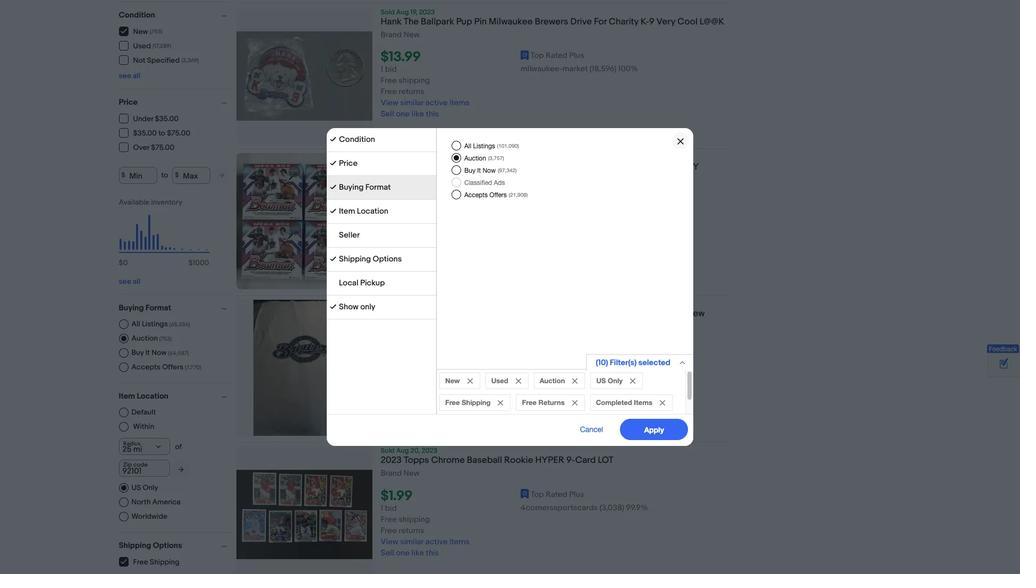 Task type: vqa. For each thing, say whether or not it's contained in the screenshot.


Task type: describe. For each thing, give the bounding box(es) containing it.
default link
[[119, 407, 156, 417]]

 (64,587) Items text field
[[167, 349, 189, 356]]

over
[[133, 143, 149, 152]]

items inside milwaukee-market (18,596) 100% free shipping free returns view similar active items sell one like this
[[450, 98, 470, 108]]

1 vertical spatial to
[[161, 171, 168, 180]]

feedback
[[989, 345, 1018, 353]]

condition for condition dropdown button at the left top of the page
[[119, 10, 155, 20]]

show
[[339, 302, 359, 312]]

$13.99
[[381, 49, 421, 65]]

0 vertical spatial to
[[158, 129, 165, 138]]

all listings (101,090)
[[465, 142, 519, 150]]

see all for condition
[[119, 71, 141, 80]]

worldwide
[[132, 512, 167, 521]]

2023 topps chrome baseball rookie hyper 9-card lot image
[[236, 470, 372, 559]]

view similar active items sell one like this
[[381, 401, 470, 422]]

 (21,908) Items text field
[[508, 191, 528, 198]]

like inside free returns view similar active items sell one like this
[[412, 265, 424, 275]]

cancel button
[[568, 419, 615, 440]]

0 vertical spatial $75.00
[[167, 129, 190, 138]]

Maximum Value in $ text field
[[172, 167, 211, 184]]

shipping up free shipping link
[[119, 540, 151, 550]]

!
[[407, 320, 410, 330]]

(3,038)
[[600, 503, 625, 513]]

auction for auction (3,757)
[[465, 155, 486, 162]]

used for used
[[491, 376, 509, 385]]

l@@k inside milwaukee brewers promo sga blanket big huge 39" x 56" baseball brand new l@@k !
[[381, 320, 405, 330]]

view inside the "4cornerssportscards (3,038) 99.9% free shipping free returns view similar active items sell one like this"
[[381, 537, 399, 547]]

lot of 4 (four) 2021 bowman baseball trading cards mega boxes factory sealed brand new
[[381, 162, 699, 196]]

(101,090)
[[497, 142, 519, 149]]

item location button
[[119, 391, 231, 401]]

all for condition
[[133, 71, 141, 80]]

sold  aug 20, 2023 2023 topps chrome baseball rookie hyper 9-card lot brand new
[[381, 447, 614, 479]]

1 bid for $1.99
[[381, 503, 397, 513]]

milwaukee brewers promo sga blanket big huge 39" x 56" baseball brand new l@@k !
[[381, 308, 705, 330]]

sold for $13.99
[[381, 8, 395, 16]]

buying for buying format tab
[[339, 182, 364, 192]]

market inside milwaukee-market (18,596) 100% free shipping free returns view similar active items sell one like this
[[563, 64, 588, 74]]

under $35.00
[[133, 114, 179, 123]]

4
[[412, 162, 418, 172]]

one inside free returns view similar active items sell one like this
[[396, 265, 410, 275]]

100% inside milwaukee-market (18,596) 100% free shipping free returns view similar active items sell one like this
[[618, 64, 638, 74]]

graph of available inventory between $0 and $1000+ image
[[119, 197, 209, 272]]

top for $13.99
[[531, 51, 544, 61]]

completed
[[596, 398, 632, 407]]

apply within filter image
[[178, 466, 184, 473]]

rated inside top rated plus milwaukee-market (18,596) 100%
[[546, 354, 568, 364]]

accepts for accepts offers (7,770)
[[132, 362, 161, 371]]

condition for 'condition' tab
[[339, 134, 375, 145]]

active inside milwaukee-market (18,596) 100% free shipping free returns view similar active items sell one like this
[[426, 98, 448, 108]]

filter(s)
[[610, 358, 637, 368]]

one inside milwaukee-market (18,596) 100% free shipping free returns view similar active items sell one like this
[[396, 109, 410, 119]]

accepts offers (21,908)
[[465, 191, 528, 199]]

within
[[133, 422, 154, 431]]

Minimum Value in $ text field
[[119, 167, 157, 184]]

not
[[133, 56, 145, 65]]

$ 0
[[119, 258, 128, 267]]

location for item location tab
[[357, 206, 389, 216]]

free returns view similar active items sell one like this
[[381, 243, 470, 275]]

charity
[[609, 16, 639, 27]]

condition button
[[119, 10, 231, 20]]

sold  aug 19, 2023 hank the ballpark pup pin milwaukee brewers drive for charity k-9 very cool l@@k brand new
[[381, 8, 725, 40]]

plus for $1.99
[[569, 489, 585, 499]]

trading
[[546, 162, 577, 172]]

this inside the "4cornerssportscards (3,038) 99.9% free shipping free returns view similar active items sell one like this"
[[426, 548, 439, 558]]

filter applied image for condition
[[330, 136, 336, 142]]

$75.00 inside "link"
[[151, 143, 174, 152]]

all for all listings (101,090)
[[465, 142, 472, 150]]

2023 for $1.99
[[422, 447, 438, 455]]

filter applied image for buying format
[[330, 184, 336, 190]]

brand inside 'sold  aug 20, 2023 2023 topps chrome baseball rookie hyper 9-card lot brand new'
[[381, 468, 402, 479]]

north america
[[132, 497, 181, 506]]

(four)
[[420, 162, 449, 172]]

sga
[[492, 308, 511, 319]]

milwaukee inside milwaukee brewers promo sga blanket big huge 39" x 56" baseball brand new l@@k !
[[381, 308, 425, 319]]

of
[[398, 162, 410, 172]]

4 sell one like this link from the top
[[381, 548, 439, 558]]

shipping options button
[[119, 540, 231, 550]]

items inside view similar active items sell one like this
[[450, 401, 470, 411]]

$1.99
[[381, 488, 413, 504]]

see all for price
[[119, 277, 141, 286]]

new (753)
[[133, 27, 162, 36]]

brand inside sold  aug 19, 2023 hank the ballpark pup pin milwaukee brewers drive for charity k-9 very cool l@@k brand new
[[381, 30, 402, 40]]

lot of 4 (four) 2021 bowman baseball trading cards mega boxes factory sealed heading
[[381, 162, 699, 183]]

3 view similar active items link from the top
[[381, 401, 470, 411]]

hank
[[381, 16, 402, 27]]

4 view similar active items link from the top
[[381, 537, 470, 547]]

all listings (65,334)
[[132, 319, 190, 328]]

0 horizontal spatial only
[[143, 483, 158, 492]]

plus for $13.99
[[569, 51, 585, 61]]

4cornerssportscards
[[521, 503, 598, 513]]

milwaukee- inside top rated plus milwaukee-market (18,596) 100%
[[521, 367, 563, 377]]

factory
[[660, 162, 699, 172]]

north
[[132, 497, 151, 506]]

under
[[133, 114, 153, 123]]

listings for all listings (65,334)
[[142, 319, 168, 328]]

(65,334)
[[169, 321, 190, 328]]

see for condition
[[119, 71, 131, 80]]

available
[[119, 197, 150, 206]]

filter applied image for price
[[330, 160, 336, 166]]

(753) for new
[[150, 28, 162, 35]]

it for buy it now (97,342)
[[477, 167, 481, 174]]

show only
[[339, 302, 376, 312]]

offers for accepts offers (21,908)
[[490, 191, 507, 199]]

this inside free returns view similar active items sell one like this
[[426, 265, 439, 275]]

see all button for price
[[119, 277, 141, 286]]

buy for buy it now (97,342)
[[465, 167, 476, 174]]

items
[[634, 398, 653, 407]]

1 bid for $79.99
[[381, 221, 397, 231]]

apply button
[[621, 419, 688, 440]]

market inside top rated plus milwaukee-market (18,596) 100%
[[563, 367, 588, 377]]

1 bid for $13.99
[[381, 64, 397, 75]]

us inside 'us only' link
[[132, 483, 141, 492]]

milwaukee brewers promo sga blanket big huge 39" x 56" baseball brand new l@@k ! heading
[[381, 308, 705, 330]]

free returns
[[522, 398, 565, 407]]

all for price
[[133, 277, 141, 286]]

offers for accepts offers (7,770)
[[162, 362, 183, 371]]

(97,342)
[[498, 167, 517, 173]]

rated for $1.99
[[546, 489, 568, 499]]

blanket
[[513, 308, 543, 319]]

0
[[123, 258, 128, 267]]

america
[[152, 497, 181, 506]]

sell inside view similar active items sell one like this
[[381, 412, 394, 422]]

active inside free returns view similar active items sell one like this
[[426, 254, 448, 264]]

pickup
[[360, 278, 385, 288]]

item for the item location dropdown button
[[119, 391, 135, 401]]

now for buy it now (64,587)
[[152, 348, 167, 357]]

for
[[594, 16, 607, 27]]

similar inside milwaukee-market (18,596) 100% free shipping free returns view similar active items sell one like this
[[400, 98, 424, 108]]

1 vertical spatial free shipping
[[133, 558, 180, 567]]

this inside view similar active items sell one like this
[[426, 412, 439, 422]]

2 view similar active items link from the top
[[381, 254, 470, 264]]

rookie
[[504, 455, 533, 466]]

of
[[175, 442, 182, 451]]

cards
[[579, 162, 604, 172]]

buying for buying format 'dropdown button'
[[119, 303, 144, 313]]

1 horizontal spatial free shipping
[[445, 398, 491, 407]]

remove filter - item location - us only image
[[630, 378, 636, 384]]

brewers inside sold  aug 19, 2023 hank the ballpark pup pin milwaukee brewers drive for charity k-9 very cool l@@k brand new
[[535, 16, 569, 27]]

specified
[[147, 56, 180, 65]]

north america link
[[119, 497, 181, 507]]

l@@k inside sold  aug 19, 2023 hank the ballpark pup pin milwaukee brewers drive for charity k-9 very cool l@@k brand new
[[700, 16, 725, 27]]

3 sell one like this link from the top
[[381, 412, 439, 422]]

remove filter - show only - completed items image
[[660, 400, 665, 406]]

auction for auction
[[540, 376, 565, 385]]

view inside milwaukee-market (18,596) 100% free shipping free returns view similar active items sell one like this
[[381, 98, 399, 108]]

 (7,770) Items text field
[[183, 364, 202, 371]]

like inside milwaukee-market (18,596) 100% free shipping free returns view similar active items sell one like this
[[412, 109, 424, 119]]

one inside view similar active items sell one like this
[[396, 412, 410, 422]]

lot of 4 (four) 2021 bowman baseball trading cards mega boxes factory sealed link
[[381, 162, 731, 187]]

remove filter - condition - used image
[[516, 378, 521, 384]]

filter applied image for shipping options
[[330, 256, 336, 262]]

buying format tab
[[327, 176, 436, 200]]

bowman
[[471, 162, 507, 172]]

shipping inside milwaukee-market (18,596) 100% free shipping free returns view similar active items sell one like this
[[399, 76, 430, 86]]

shipping down shipping options dropdown button
[[150, 558, 180, 567]]

free shipping link
[[119, 557, 180, 567]]

price for price 'tab'
[[339, 158, 358, 168]]

all for all listings (65,334)
[[132, 319, 140, 328]]

apply
[[644, 425, 664, 434]]

baseball inside 'sold  aug 20, 2023 2023 topps chrome baseball rookie hyper 9-card lot brand new'
[[467, 455, 502, 466]]

 (101,090) Items text field
[[496, 142, 519, 149]]

2023 topps chrome baseball rookie hyper 9-card lot heading
[[381, 455, 614, 466]]

shipping options for shipping options tab
[[339, 254, 402, 264]]

available inventory
[[119, 197, 182, 206]]

the
[[404, 16, 419, 27]]

plus inside top rated plus milwaukee-market (18,596) 100%
[[569, 354, 585, 364]]

tab list containing condition
[[327, 128, 436, 319]]

hank the ballpark pup pin milwaukee brewers drive for charity k-9 very cool l@@k link
[[381, 16, 731, 30]]

auction for auction (753)
[[132, 334, 158, 343]]

2023 left 'topps'
[[381, 455, 402, 466]]

sell inside the "4cornerssportscards (3,038) 99.9% free shipping free returns view similar active items sell one like this"
[[381, 548, 394, 558]]

2 sell one like this link from the top
[[381, 265, 439, 275]]

1 view similar active items link from the top
[[381, 98, 470, 108]]

drive
[[571, 16, 592, 27]]

1 horizontal spatial us
[[597, 376, 606, 385]]

lot inside 'sold  aug 20, 2023 2023 topps chrome baseball rookie hyper 9-card lot brand new'
[[598, 455, 614, 466]]

1 horizontal spatial only
[[608, 376, 623, 385]]

seller
[[339, 230, 360, 240]]

auction (3,757)
[[465, 155, 504, 162]]

local pickup
[[339, 278, 385, 288]]

items inside free returns view similar active items sell one like this
[[450, 254, 470, 264]]

(10)
[[596, 358, 608, 368]]



Task type: locate. For each thing, give the bounding box(es) containing it.
price down 'condition' tab
[[339, 158, 358, 168]]

item location tab
[[327, 200, 436, 224]]

1 vertical spatial offers
[[162, 362, 183, 371]]

1 1 from the top
[[381, 64, 383, 75]]

(17,389)
[[153, 43, 171, 49]]

1 vertical spatial buying format
[[119, 303, 171, 313]]

1
[[381, 64, 383, 75], [381, 221, 383, 231], [381, 503, 383, 513]]

shipping inside the "4cornerssportscards (3,038) 99.9% free shipping free returns view similar active items sell one like this"
[[399, 514, 430, 524]]

1 vertical spatial auction
[[132, 334, 158, 343]]

2 active from the top
[[426, 254, 448, 264]]

shipping options up free shipping link
[[119, 540, 182, 550]]

1 aug from the top
[[396, 8, 409, 16]]

$35.00 up $35.00 to $75.00
[[155, 114, 179, 123]]

1 items from the top
[[450, 98, 470, 108]]

4 active from the top
[[426, 537, 448, 547]]

1 vertical spatial brewers
[[427, 308, 460, 319]]

buying format button
[[119, 303, 231, 313]]

sell inside free returns view similar active items sell one like this
[[381, 265, 394, 275]]

0 vertical spatial buying
[[339, 182, 364, 192]]

now
[[483, 167, 496, 174], [152, 348, 167, 357]]

us
[[597, 376, 606, 385], [132, 483, 141, 492]]

like
[[412, 109, 424, 119], [412, 265, 424, 275], [412, 412, 424, 422], [412, 548, 424, 558]]

3 view from the top
[[381, 401, 399, 411]]

see for price
[[119, 277, 131, 286]]

1 for $1.99
[[381, 503, 383, 513]]

1 horizontal spatial price
[[339, 158, 358, 168]]

0 vertical spatial 100%
[[618, 64, 638, 74]]

0 vertical spatial (18,596)
[[590, 64, 617, 74]]

shipping options inside tab
[[339, 254, 402, 264]]

buy for buy it now (64,587)
[[132, 348, 144, 357]]

all
[[465, 142, 472, 150], [132, 319, 140, 328]]

shipping down $1.99
[[399, 514, 430, 524]]

buy down auction (753)
[[132, 348, 144, 357]]

bid for $79.99
[[385, 221, 397, 231]]

x
[[601, 308, 606, 319]]

buying format for buying format tab
[[339, 182, 391, 192]]

free shipping down remove filter - condition - new icon at left bottom
[[445, 398, 491, 407]]

1 vertical spatial market
[[563, 367, 588, 377]]

100% inside top rated plus milwaukee-market (18,596) 100%
[[618, 367, 638, 377]]

1 vertical spatial condition
[[339, 134, 375, 145]]

items
[[450, 98, 470, 108], [450, 254, 470, 264], [450, 401, 470, 411], [450, 537, 470, 547]]

1 vertical spatial top rated plus
[[531, 489, 585, 499]]

0 horizontal spatial accepts
[[132, 362, 161, 371]]

buy
[[465, 167, 476, 174], [132, 348, 144, 357]]

returns
[[399, 87, 425, 97], [399, 243, 425, 253], [399, 525, 425, 536]]

0 horizontal spatial buy
[[132, 348, 144, 357]]

top rated plus down sold  aug 19, 2023 hank the ballpark pup pin milwaukee brewers drive for charity k-9 very cool l@@k brand new
[[531, 51, 585, 61]]

1 horizontal spatial shipping options
[[339, 254, 402, 264]]

buy down 'auction (3,757)'
[[465, 167, 476, 174]]

9
[[649, 16, 655, 27]]

0 horizontal spatial format
[[146, 303, 171, 313]]

shipping down seller
[[339, 254, 371, 264]]

view inside view similar active items sell one like this
[[381, 401, 399, 411]]

2021
[[451, 162, 469, 172]]

0 vertical spatial brewers
[[535, 16, 569, 27]]

filter applied image for item location
[[330, 208, 336, 214]]

returns inside the "4cornerssportscards (3,038) 99.9% free shipping free returns view similar active items sell one like this"
[[399, 525, 425, 536]]

shipping down $13.99
[[399, 76, 430, 86]]

1 vertical spatial location
[[137, 391, 168, 401]]

chrome
[[431, 455, 465, 466]]

1 horizontal spatial accepts
[[465, 191, 488, 199]]

1 vertical spatial options
[[153, 540, 182, 550]]

all up 'auction (3,757)'
[[465, 142, 472, 150]]

(7,770)
[[185, 364, 202, 371]]

1 horizontal spatial it
[[477, 167, 481, 174]]

1 vertical spatial bid
[[385, 221, 397, 231]]

auction up buy it now (97,342)
[[465, 155, 486, 162]]

1 horizontal spatial item
[[339, 206, 355, 216]]

0 horizontal spatial auction
[[132, 334, 158, 343]]

brand down hank
[[381, 30, 402, 40]]

us up north
[[132, 483, 141, 492]]

it down auction (753)
[[145, 348, 150, 357]]

tab list
[[327, 128, 436, 319]]

options
[[373, 254, 402, 264], [153, 540, 182, 550]]

shipping options tab
[[327, 248, 436, 272]]

1 vertical spatial all
[[132, 319, 140, 328]]

see all down "0"
[[119, 277, 141, 286]]

milwaukee brewers promo sga blanket big huge 39" x 56" baseball brand new l@@k ! link
[[381, 308, 731, 333]]

1 100% from the top
[[618, 64, 638, 74]]

cancel
[[580, 425, 603, 434]]

offers down (64,587) text field
[[162, 362, 183, 371]]

see all button for condition
[[119, 71, 141, 80]]

top inside top rated plus milwaukee-market (18,596) 100%
[[531, 354, 544, 364]]

1 top rated plus from the top
[[531, 51, 585, 61]]

auction
[[465, 155, 486, 162], [132, 334, 158, 343], [540, 376, 565, 385]]

item location up the "default"
[[119, 391, 168, 401]]

lot of 4 (four) 2021 bowman baseball trading cards mega boxes factory sealed image
[[236, 153, 372, 289]]

used (17,389)
[[133, 41, 171, 50]]

format
[[366, 182, 391, 192], [146, 303, 171, 313]]

0 vertical spatial see all
[[119, 71, 141, 80]]

2 1 from the top
[[381, 221, 383, 231]]

0 vertical spatial used
[[133, 41, 151, 50]]

similar down $1.99
[[400, 537, 424, 547]]

0 vertical spatial sold
[[381, 8, 395, 16]]

options for shipping options tab
[[373, 254, 402, 264]]

3 this from the top
[[426, 412, 439, 422]]

similar up "20,"
[[400, 401, 424, 411]]

l@@k
[[700, 16, 725, 27], [381, 320, 405, 330]]

sell inside milwaukee-market (18,596) 100% free shipping free returns view similar active items sell one like this
[[381, 109, 394, 119]]

1 like from the top
[[412, 109, 424, 119]]

price for price dropdown button
[[119, 97, 138, 107]]

1 see from the top
[[119, 71, 131, 80]]

accepts down buy it now (97,342)
[[465, 191, 488, 199]]

2 market from the top
[[563, 367, 588, 377]]

format for buying format tab
[[366, 182, 391, 192]]

big
[[545, 308, 559, 319]]

None text field
[[119, 459, 170, 477]]

lot inside the lot of 4 (four) 2021 bowman baseball trading cards mega boxes factory sealed brand new
[[381, 162, 396, 172]]

items inside the "4cornerssportscards (3,038) 99.9% free shipping free returns view similar active items sell one like this"
[[450, 537, 470, 547]]

1 plus from the top
[[569, 51, 585, 61]]

(64,587)
[[168, 349, 189, 356]]

see all button down not
[[119, 71, 141, 80]]

1 vertical spatial only
[[143, 483, 158, 492]]

(3,757)
[[488, 155, 504, 161]]

2 see all button from the top
[[119, 277, 141, 286]]

aug for $1.99
[[396, 447, 409, 455]]

filter applied image
[[330, 136, 336, 142], [330, 160, 336, 166], [330, 184, 336, 190], [330, 208, 336, 214], [330, 256, 336, 262]]

like inside the "4cornerssportscards (3,038) 99.9% free shipping free returns view similar active items sell one like this"
[[412, 548, 424, 558]]

1 vertical spatial see all button
[[119, 277, 141, 286]]

4 sell from the top
[[381, 548, 394, 558]]

used left "remove filter - condition - used" icon
[[491, 376, 509, 385]]

item inside tab
[[339, 206, 355, 216]]

brewers inside milwaukee brewers promo sga blanket big huge 39" x 56" baseball brand new l@@k !
[[427, 308, 460, 319]]

4 items from the top
[[450, 537, 470, 547]]

format for buying format 'dropdown button'
[[146, 303, 171, 313]]

item location for item location tab
[[339, 206, 389, 216]]

2 sell from the top
[[381, 265, 394, 275]]

1 (18,596) from the top
[[590, 64, 617, 74]]

sealed
[[381, 173, 413, 183]]

(10) filter(s) selected button
[[586, 354, 694, 370]]

1 this from the top
[[426, 109, 439, 119]]

0 horizontal spatial options
[[153, 540, 182, 550]]

0 vertical spatial $35.00
[[155, 114, 179, 123]]

it
[[477, 167, 481, 174], [145, 348, 150, 357]]

brewers left promo
[[427, 308, 460, 319]]

free inside free shipping link
[[133, 558, 148, 567]]

0 vertical spatial 1
[[381, 64, 383, 75]]

3 plus from the top
[[569, 489, 585, 499]]

this
[[426, 109, 439, 119], [426, 265, 439, 275], [426, 412, 439, 422], [426, 548, 439, 558]]

filter applied image inside shipping options tab
[[330, 256, 336, 262]]

4 like from the top
[[412, 548, 424, 558]]

bid for $13.99
[[385, 64, 397, 75]]

buy it now (97,342)
[[465, 167, 517, 174]]

5 filter applied image from the top
[[330, 256, 336, 262]]

1 horizontal spatial us only
[[597, 376, 623, 385]]

(2,369)
[[182, 57, 199, 64]]

like inside view similar active items sell one like this
[[412, 412, 424, 422]]

dialog
[[0, 0, 1021, 574]]

topps
[[404, 455, 429, 466]]

auction up returns on the bottom right
[[540, 376, 565, 385]]

2023 for $13.99
[[419, 8, 435, 16]]

shipping inside tab
[[339, 254, 371, 264]]

4 this from the top
[[426, 548, 439, 558]]

top for $1.99
[[531, 489, 544, 499]]

0 vertical spatial all
[[465, 142, 472, 150]]

0 horizontal spatial l@@k
[[381, 320, 405, 330]]

returns down $13.99
[[399, 87, 425, 97]]

format inside tab
[[366, 182, 391, 192]]

$35.00 to $75.00
[[133, 129, 190, 138]]

buying up the all listings (65,334)
[[119, 303, 144, 313]]

1000
[[193, 258, 209, 267]]

shipping options for shipping options dropdown button
[[119, 540, 182, 550]]

1 horizontal spatial options
[[373, 254, 402, 264]]

lot
[[381, 162, 396, 172], [598, 455, 614, 466]]

3 top from the top
[[531, 489, 544, 499]]

0 vertical spatial listings
[[473, 142, 495, 150]]

price tab
[[327, 152, 436, 176]]

1 vertical spatial 1 bid
[[381, 221, 397, 231]]

1 for $13.99
[[381, 64, 383, 75]]

1 vertical spatial now
[[152, 348, 167, 357]]

$
[[122, 171, 125, 179], [175, 171, 179, 179], [119, 258, 123, 267], [189, 258, 193, 267]]

view inside free returns view similar active items sell one like this
[[381, 254, 399, 264]]

1 vertical spatial baseball
[[623, 308, 659, 319]]

used up not
[[133, 41, 151, 50]]

1 see all button from the top
[[119, 71, 141, 80]]

now down 'auction (3,757)'
[[483, 167, 496, 174]]

0 vertical spatial condition
[[119, 10, 155, 20]]

condition inside tab
[[339, 134, 375, 145]]

free inside free returns view similar active items sell one like this
[[381, 243, 397, 253]]

1 rated from the top
[[546, 51, 568, 61]]

milwaukee right pin
[[489, 16, 533, 27]]

4 one from the top
[[396, 548, 410, 558]]

1 horizontal spatial milwaukee
[[489, 16, 533, 27]]

bid for $1.99
[[385, 503, 397, 513]]

buying down price 'tab'
[[339, 182, 364, 192]]

milwaukee brewers promo sga blanket big huge 39" x 56" baseball brand new l@@k ! image
[[253, 300, 355, 436]]

only up north america link
[[143, 483, 158, 492]]

remove filter - condition - new image
[[468, 378, 473, 384]]

(753) inside auction (753)
[[159, 335, 172, 342]]

filter applied image
[[330, 303, 336, 310]]

baseball left rookie
[[467, 455, 502, 466]]

1 vertical spatial buy
[[132, 348, 144, 357]]

(753) up used (17,389)
[[150, 28, 162, 35]]

us only down (10) at the right bottom
[[597, 376, 623, 385]]

options inside tab
[[373, 254, 402, 264]]

0 vertical spatial item
[[339, 206, 355, 216]]

1 vertical spatial returns
[[399, 243, 425, 253]]

100%
[[618, 64, 638, 74], [618, 367, 638, 377]]

format up the all listings (65,334)
[[146, 303, 171, 313]]

rated down milwaukee brewers promo sga blanket big huge 39" x 56" baseball brand new l@@k ! link
[[546, 354, 568, 364]]

1 one from the top
[[396, 109, 410, 119]]

2 bid from the top
[[385, 221, 397, 231]]

20,
[[411, 447, 420, 455]]

1 horizontal spatial now
[[483, 167, 496, 174]]

to right the minimum value in $ text box
[[161, 171, 168, 180]]

1 vertical spatial plus
[[569, 354, 585, 364]]

sold left the
[[381, 8, 395, 16]]

item location inside item location tab
[[339, 206, 389, 216]]

1 similar from the top
[[400, 98, 424, 108]]

1 vertical spatial $75.00
[[151, 143, 174, 152]]

rated up 4cornerssportscards
[[546, 489, 568, 499]]

similar inside view similar active items sell one like this
[[400, 401, 424, 411]]

4 view from the top
[[381, 537, 399, 547]]

baseball inside milwaukee brewers promo sga blanket big huge 39" x 56" baseball brand new l@@k !
[[623, 308, 659, 319]]

price up under
[[119, 97, 138, 107]]

listings up auction (753)
[[142, 319, 168, 328]]

(753) inside new (753)
[[150, 28, 162, 35]]

3 returns from the top
[[399, 525, 425, 536]]

1 vertical spatial (18,596)
[[590, 367, 617, 377]]

accepts down buy it now (64,587)
[[132, 362, 161, 371]]

condition up new (753)
[[119, 10, 155, 20]]

1 top from the top
[[531, 51, 544, 61]]

see all
[[119, 71, 141, 80], [119, 277, 141, 286]]

1 shipping from the top
[[399, 76, 430, 86]]

aug for $13.99
[[396, 8, 409, 16]]

sold inside sold  aug 19, 2023 hank the ballpark pup pin milwaukee brewers drive for charity k-9 very cool l@@k brand new
[[381, 8, 395, 16]]

2 see all from the top
[[119, 277, 141, 286]]

options for shipping options dropdown button
[[153, 540, 182, 550]]

top up 4cornerssportscards
[[531, 489, 544, 499]]

shipping options
[[339, 254, 402, 264], [119, 540, 182, 550]]

now down (753) 'text field'
[[152, 348, 167, 357]]

(18,596) inside top rated plus milwaukee-market (18,596) 100%
[[590, 367, 617, 377]]

19,
[[411, 8, 418, 16]]

1 1 bid from the top
[[381, 64, 397, 75]]

one inside the "4cornerssportscards (3,038) 99.9% free shipping free returns view similar active items sell one like this"
[[396, 548, 410, 558]]

active
[[426, 98, 448, 108], [426, 254, 448, 264], [426, 401, 448, 411], [426, 537, 448, 547]]

1 horizontal spatial brewers
[[535, 16, 569, 27]]

1 bid from the top
[[385, 64, 397, 75]]

hank the ballpark pup pin milwaukee brewers drive for charity k-9 very cool l@@k image
[[236, 32, 372, 120]]

remove filter - buying format - auction image
[[573, 378, 578, 384]]

0 vertical spatial plus
[[569, 51, 585, 61]]

3 like from the top
[[412, 412, 424, 422]]

top rated plus for $1.99
[[531, 489, 585, 499]]

show only tab
[[327, 296, 436, 319]]

active inside the "4cornerssportscards (3,038) 99.9% free shipping free returns view similar active items sell one like this"
[[426, 537, 448, 547]]

free shipping down shipping options dropdown button
[[133, 558, 180, 567]]

(753) up buy it now (64,587)
[[159, 335, 172, 342]]

see all button down "0"
[[119, 277, 141, 286]]

2023 inside sold  aug 19, 2023 hank the ballpark pup pin milwaukee brewers drive for charity k-9 very cool l@@k brand new
[[419, 8, 435, 16]]

1 vertical spatial shipping
[[399, 514, 430, 524]]

new inside milwaukee brewers promo sga blanket big huge 39" x 56" baseball brand new l@@k !
[[687, 308, 705, 319]]

2 aug from the top
[[396, 447, 409, 455]]

1 active from the top
[[426, 98, 448, 108]]

2 see from the top
[[119, 277, 131, 286]]

buying format down price 'tab'
[[339, 182, 391, 192]]

1 vertical spatial 1
[[381, 221, 383, 231]]

item for item location tab
[[339, 206, 355, 216]]

0 horizontal spatial condition
[[119, 10, 155, 20]]

2 items from the top
[[450, 254, 470, 264]]

l@@k left !
[[381, 320, 405, 330]]

brand up selected
[[661, 308, 685, 319]]

1 for $79.99
[[381, 221, 383, 231]]

brand up $1.99
[[381, 468, 402, 479]]

brand inside milwaukee brewers promo sga blanket big huge 39" x 56" baseball brand new l@@k !
[[661, 308, 685, 319]]

offers left (21,908) items text box on the top of the page
[[490, 191, 507, 199]]

2 vertical spatial bid
[[385, 503, 397, 513]]

top rated plus for $13.99
[[531, 51, 585, 61]]

0 vertical spatial shipping
[[399, 76, 430, 86]]

returns down $1.99
[[399, 525, 425, 536]]

1 horizontal spatial lot
[[598, 455, 614, 466]]

l@@k right cool
[[700, 16, 725, 27]]

it down 'auction (3,757)'
[[477, 167, 481, 174]]

1 view from the top
[[381, 98, 399, 108]]

1 vertical spatial used
[[491, 376, 509, 385]]

2023 right 19,
[[419, 8, 435, 16]]

shipping options up "pickup"
[[339, 254, 402, 264]]

cool
[[678, 16, 698, 27]]

all up buying format 'dropdown button'
[[133, 277, 141, 286]]

2 like from the top
[[412, 265, 424, 275]]

rated for $13.99
[[546, 51, 568, 61]]

0 horizontal spatial used
[[133, 41, 151, 50]]

0 vertical spatial location
[[357, 206, 389, 216]]

sold for $1.99
[[381, 447, 395, 455]]

1 vertical spatial $35.00
[[133, 129, 157, 138]]

1 see all from the top
[[119, 71, 141, 80]]

$35.00 to $75.00 link
[[119, 128, 191, 138]]

2 milwaukee- from the top
[[521, 367, 563, 377]]

new
[[133, 27, 148, 36], [404, 30, 420, 40], [404, 186, 420, 196], [687, 308, 705, 319], [445, 376, 460, 385], [404, 468, 420, 479]]

item location for the item location dropdown button
[[119, 391, 168, 401]]

2 top from the top
[[531, 354, 544, 364]]

3 1 from the top
[[381, 503, 383, 513]]

 (753) Items text field
[[158, 335, 172, 342]]

similar down $79.99
[[400, 254, 424, 264]]

returns down $79.99
[[399, 243, 425, 253]]

similar down $13.99
[[400, 98, 424, 108]]

location for the item location dropdown button
[[137, 391, 168, 401]]

3 items from the top
[[450, 401, 470, 411]]

us only
[[597, 376, 623, 385], [132, 483, 158, 492]]

1 horizontal spatial used
[[491, 376, 509, 385]]

aug inside 'sold  aug 20, 2023 2023 topps chrome baseball rookie hyper 9-card lot brand new'
[[396, 447, 409, 455]]

0 horizontal spatial price
[[119, 97, 138, 107]]

over $75.00 link
[[119, 142, 175, 152]]

condition up price 'tab'
[[339, 134, 375, 145]]

0 vertical spatial item location
[[339, 206, 389, 216]]

0 vertical spatial milwaukee-
[[521, 64, 563, 74]]

2 1 bid from the top
[[381, 221, 397, 231]]

1 market from the top
[[563, 64, 588, 74]]

aug inside sold  aug 19, 2023 hank the ballpark pup pin milwaukee brewers drive for charity k-9 very cool l@@k brand new
[[396, 8, 409, 16]]

(18,596) inside milwaukee-market (18,596) 100% free shipping free returns view similar active items sell one like this
[[590, 64, 617, 74]]

plus up 4cornerssportscards
[[569, 489, 585, 499]]

2 plus from the top
[[569, 354, 585, 364]]

top down milwaukee brewers promo sga blanket big huge 39" x 56" baseball brand new l@@k ! heading
[[531, 354, 544, 364]]

under $35.00 link
[[119, 113, 179, 123]]

2 this from the top
[[426, 265, 439, 275]]

2 rated from the top
[[546, 354, 568, 364]]

1 returns from the top
[[399, 87, 425, 97]]

listings for all listings (101,090)
[[473, 142, 495, 150]]

used for used (17,389)
[[133, 41, 151, 50]]

3 bid from the top
[[385, 503, 397, 513]]

card
[[575, 455, 596, 466]]

0 horizontal spatial location
[[137, 391, 168, 401]]

only
[[608, 376, 623, 385], [143, 483, 158, 492]]

new inside the lot of 4 (four) 2021 bowman baseball trading cards mega boxes factory sealed brand new
[[404, 186, 420, 196]]

2 vertical spatial plus
[[569, 489, 585, 499]]

auction (753)
[[132, 334, 172, 343]]

3 similar from the top
[[400, 401, 424, 411]]

boxes
[[632, 162, 658, 172]]

1 vertical spatial buying
[[119, 303, 144, 313]]

(753)
[[150, 28, 162, 35], [159, 335, 172, 342]]

condition tab
[[327, 128, 436, 152]]

0 vertical spatial all
[[133, 71, 141, 80]]

active inside view similar active items sell one like this
[[426, 401, 448, 411]]

see all down not
[[119, 71, 141, 80]]

it for buy it now (64,587)
[[145, 348, 150, 357]]

1 vertical spatial (753)
[[159, 335, 172, 342]]

3 filter applied image from the top
[[330, 184, 336, 190]]

1 horizontal spatial buying
[[339, 182, 364, 192]]

new inside sold  aug 19, 2023 hank the ballpark pup pin milwaukee brewers drive for charity k-9 very cool l@@k brand new
[[404, 30, 420, 40]]

1 vertical spatial price
[[339, 158, 358, 168]]

4 filter applied image from the top
[[330, 208, 336, 214]]

dialog containing condition
[[0, 0, 1021, 574]]

1 sell from the top
[[381, 109, 394, 119]]

2 sold from the top
[[381, 447, 395, 455]]

0 vertical spatial us only
[[597, 376, 623, 385]]

2 top rated plus from the top
[[531, 489, 585, 499]]

2 vertical spatial 1
[[381, 503, 383, 513]]

39"
[[585, 308, 599, 319]]

filter applied image inside price 'tab'
[[330, 160, 336, 166]]

shipping
[[339, 254, 371, 264], [462, 398, 491, 407], [119, 540, 151, 550], [150, 558, 180, 567]]

brand
[[381, 30, 402, 40], [381, 186, 402, 196], [661, 308, 685, 319], [381, 468, 402, 479]]

promo
[[462, 308, 490, 319]]

only left remove filter - item location - us only icon
[[608, 376, 623, 385]]

plus up remove filter - buying format - auction image
[[569, 354, 585, 364]]

format down price 'tab'
[[366, 182, 391, 192]]

4 similar from the top
[[400, 537, 424, 547]]

aug
[[396, 8, 409, 16], [396, 447, 409, 455]]

brand inside the lot of 4 (four) 2021 bowman baseball trading cards mega boxes factory sealed brand new
[[381, 186, 402, 196]]

location down buying format tab
[[357, 206, 389, 216]]

all down not
[[133, 71, 141, 80]]

accepts
[[465, 191, 488, 199], [132, 362, 161, 371]]

1 milwaukee- from the top
[[521, 64, 563, 74]]

all up auction (753)
[[132, 319, 140, 328]]

new inside 'sold  aug 20, 2023 2023 topps chrome baseball rookie hyper 9-card lot brand new'
[[404, 468, 420, 479]]

lot right card on the bottom
[[598, 455, 614, 466]]

0 vertical spatial 1 bid
[[381, 64, 397, 75]]

$75.00
[[167, 129, 190, 138], [151, 143, 174, 152]]

milwaukee-market (18,596) 100% free shipping free returns view similar active items sell one like this
[[381, 64, 638, 119]]

this inside milwaukee-market (18,596) 100% free shipping free returns view similar active items sell one like this
[[426, 109, 439, 119]]

0 vertical spatial shipping options
[[339, 254, 402, 264]]

shipping down remove filter - condition - new icon at left bottom
[[462, 398, 491, 407]]

2 vertical spatial returns
[[399, 525, 425, 536]]

1 vertical spatial shipping options
[[119, 540, 182, 550]]

$ 1000
[[189, 258, 209, 267]]

0 horizontal spatial us only
[[132, 483, 158, 492]]

3 active from the top
[[426, 401, 448, 411]]

pin
[[474, 16, 487, 27]]

(18,596)
[[590, 64, 617, 74], [590, 367, 617, 377]]

0 vertical spatial now
[[483, 167, 496, 174]]

 (65,334) Items text field
[[168, 321, 190, 328]]

9-
[[567, 455, 575, 466]]

2023 right "20,"
[[422, 447, 438, 455]]

us only up north
[[132, 483, 158, 492]]

now for buy it now (97,342)
[[483, 167, 496, 174]]

1 filter applied image from the top
[[330, 136, 336, 142]]

0 vertical spatial auction
[[465, 155, 486, 162]]

buying format up the all listings (65,334)
[[119, 303, 171, 313]]

0 vertical spatial see
[[119, 71, 131, 80]]

location inside item location tab
[[357, 206, 389, 216]]

only
[[360, 302, 376, 312]]

2 similar from the top
[[400, 254, 424, 264]]

options up free shipping link
[[153, 540, 182, 550]]

2 (18,596) from the top
[[590, 367, 617, 377]]

0 vertical spatial see all button
[[119, 71, 141, 80]]

filter applied image inside 'condition' tab
[[330, 136, 336, 142]]

sold inside 'sold  aug 20, 2023 2023 topps chrome baseball rookie hyper 9-card lot brand new'
[[381, 447, 395, 455]]

1 vertical spatial l@@k
[[381, 320, 405, 330]]

2 returns from the top
[[399, 243, 425, 253]]

milwaukee inside sold  aug 19, 2023 hank the ballpark pup pin milwaukee brewers drive for charity k-9 very cool l@@k brand new
[[489, 16, 533, 27]]

used
[[133, 41, 151, 50], [491, 376, 509, 385]]

baseball right 56"
[[623, 308, 659, 319]]

1 sold from the top
[[381, 8, 395, 16]]

returns inside milwaukee-market (18,596) 100% free shipping free returns view similar active items sell one like this
[[399, 87, 425, 97]]

market down the drive
[[563, 64, 588, 74]]

$35.00 up over $75.00 "link"
[[133, 129, 157, 138]]

brand down sealed
[[381, 186, 402, 196]]

to down under $35.00
[[158, 129, 165, 138]]

1 vertical spatial us only
[[132, 483, 158, 492]]

returns inside free returns view similar active items sell one like this
[[399, 243, 425, 253]]

rated down sold  aug 19, 2023 hank the ballpark pup pin milwaukee brewers drive for charity k-9 very cool l@@k brand new
[[546, 51, 568, 61]]

1 sell one like this link from the top
[[381, 109, 439, 119]]

2 all from the top
[[133, 277, 141, 286]]

100% up remove filter - item location - us only icon
[[618, 367, 638, 377]]

0 horizontal spatial buying
[[119, 303, 144, 313]]

filter applied image inside buying format tab
[[330, 184, 336, 190]]

milwaukee- inside milwaukee-market (18,596) 100% free shipping free returns view similar active items sell one like this
[[521, 64, 563, 74]]

over $75.00
[[133, 143, 174, 152]]

listings
[[473, 142, 495, 150], [142, 319, 168, 328]]

0 vertical spatial lot
[[381, 162, 396, 172]]

0 vertical spatial l@@k
[[700, 16, 725, 27]]

similar inside free returns view similar active items sell one like this
[[400, 254, 424, 264]]

buying format for buying format 'dropdown button'
[[119, 303, 171, 313]]

market up remove filter - buying format - auction image
[[563, 367, 588, 377]]

2 filter applied image from the top
[[330, 160, 336, 166]]

us down (10) at the right bottom
[[597, 376, 606, 385]]

 (3,757) Items text field
[[487, 155, 504, 161]]

0 vertical spatial offers
[[490, 191, 507, 199]]

hank the ballpark pup pin milwaukee brewers drive for charity k-9 very cool l@@k heading
[[381, 16, 725, 27]]

2 100% from the top
[[618, 367, 638, 377]]

remove filter - show only - free returns image
[[572, 400, 578, 406]]

1 vertical spatial all
[[133, 277, 141, 286]]

condition
[[119, 10, 155, 20], [339, 134, 375, 145]]

brewers left the drive
[[535, 16, 569, 27]]

completed items
[[596, 398, 653, 407]]

options up "pickup"
[[373, 254, 402, 264]]

remove filter - shipping options - free shipping image
[[498, 400, 504, 406]]

100% down charity
[[618, 64, 638, 74]]

3 one from the top
[[396, 412, 410, 422]]

accepts for accepts offers (21,908)
[[465, 191, 488, 199]]

milwaukee- down sold  aug 19, 2023 hank the ballpark pup pin milwaukee brewers drive for charity k-9 very cool l@@k brand new
[[521, 64, 563, 74]]

top rated plus up 4cornerssportscards
[[531, 489, 585, 499]]

price inside 'tab'
[[339, 158, 358, 168]]

$75.00 down $35.00 to $75.00
[[151, 143, 174, 152]]

3 1 bid from the top
[[381, 503, 397, 513]]

0 horizontal spatial offers
[[162, 362, 183, 371]]

0 horizontal spatial free shipping
[[133, 558, 180, 567]]

3 rated from the top
[[546, 489, 568, 499]]

2 shipping from the top
[[399, 514, 430, 524]]

3 sell from the top
[[381, 412, 394, 422]]

0 horizontal spatial listings
[[142, 319, 168, 328]]

top down sold  aug 19, 2023 hank the ballpark pup pin milwaukee brewers drive for charity k-9 very cool l@@k brand new
[[531, 51, 544, 61]]

1 vertical spatial format
[[146, 303, 171, 313]]

plus down the drive
[[569, 51, 585, 61]]

price
[[119, 97, 138, 107], [339, 158, 358, 168]]

sell one like this link
[[381, 109, 439, 119], [381, 265, 439, 275], [381, 412, 439, 422], [381, 548, 439, 558]]

milwaukee up !
[[381, 308, 425, 319]]

buying format inside buying format tab
[[339, 182, 391, 192]]

0 vertical spatial top
[[531, 51, 544, 61]]

0 vertical spatial top rated plus
[[531, 51, 585, 61]]

2 one from the top
[[396, 265, 410, 275]]

lot up sealed
[[381, 162, 396, 172]]

(753) for auction
[[159, 335, 172, 342]]

not specified (2,369)
[[133, 56, 199, 65]]

baseball inside the lot of 4 (four) 2021 bowman baseball trading cards mega boxes factory sealed brand new
[[509, 162, 544, 172]]

 (97,342) Items text field
[[496, 167, 517, 173]]

filter applied image inside item location tab
[[330, 208, 336, 214]]

item up seller
[[339, 206, 355, 216]]

0 vertical spatial market
[[563, 64, 588, 74]]

similar inside the "4cornerssportscards (3,038) 99.9% free shipping free returns view similar active items sell one like this"
[[400, 537, 424, 547]]

buying inside tab
[[339, 182, 364, 192]]

1 all from the top
[[133, 71, 141, 80]]

2 view from the top
[[381, 254, 399, 264]]



